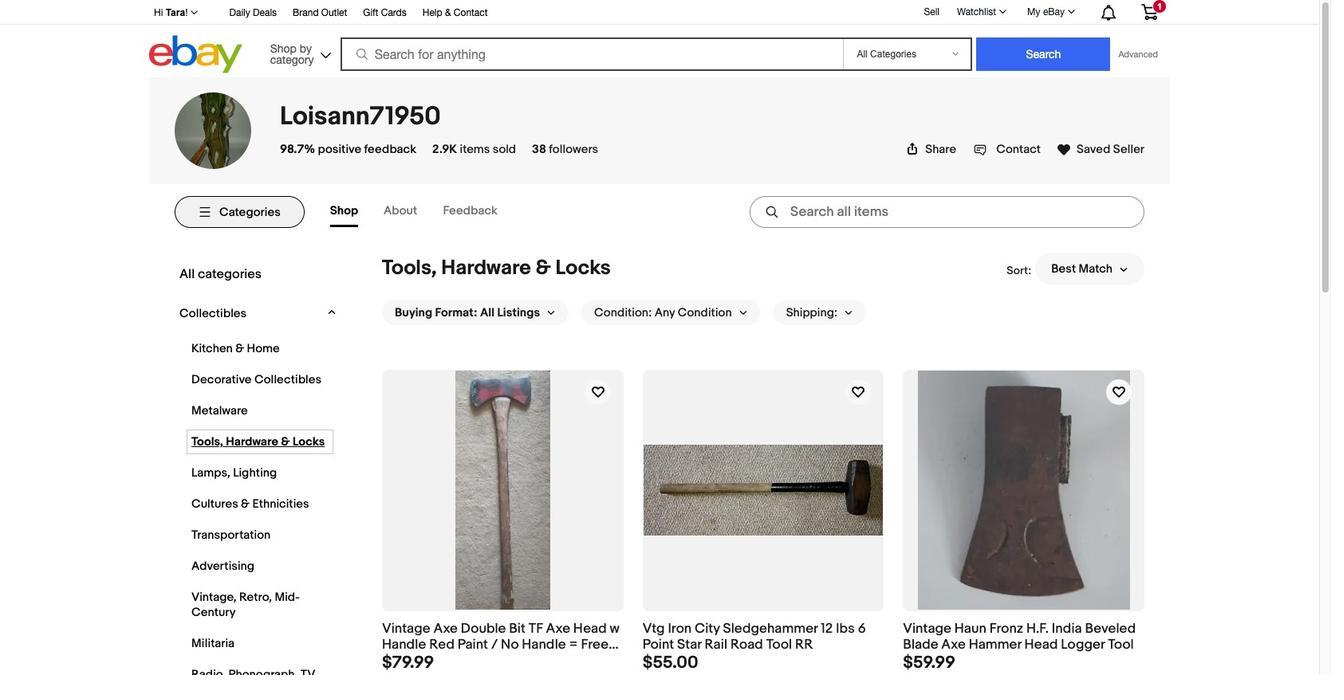 Task type: describe. For each thing, give the bounding box(es) containing it.
shop by category
[[270, 42, 314, 66]]

category
[[270, 53, 314, 66]]

advertising
[[191, 559, 255, 574]]

share
[[926, 142, 957, 157]]

hi tara !
[[154, 7, 188, 18]]

daily
[[229, 7, 250, 18]]

98.7%
[[280, 142, 315, 157]]

shipping: button
[[774, 300, 867, 326]]

advertising link
[[187, 555, 332, 578]]

buying
[[395, 305, 433, 320]]

format:
[[435, 305, 478, 320]]

blade
[[903, 638, 939, 654]]

locks inside tools, hardware & locks link
[[293, 435, 325, 450]]

all categories
[[180, 266, 262, 282]]

brand outlet link
[[293, 5, 347, 22]]

century
[[191, 606, 236, 621]]

condition: any condition button
[[582, 300, 761, 326]]

$59.99
[[903, 654, 956, 674]]

lighting
[[233, 466, 277, 481]]

cultures & ethnicities link
[[187, 493, 332, 516]]

saved
[[1077, 142, 1111, 157]]

vintage haun fronz h.f. india beveled blade axe hammer head logger tool button
[[903, 621, 1145, 654]]

vintage axe double bit tf axe head w handle red paint / no handle = free ship
[[382, 621, 620, 670]]

help
[[423, 7, 443, 18]]

tool for $59.99
[[1108, 638, 1134, 654]]

2.9k items sold
[[432, 142, 516, 157]]

brand
[[293, 7, 319, 18]]

my
[[1028, 6, 1041, 18]]

shipping:
[[786, 305, 838, 320]]

tool for $55.00
[[766, 638, 792, 654]]

star
[[677, 638, 702, 654]]

hammer
[[969, 638, 1022, 654]]

about
[[384, 203, 417, 219]]

kitchen & home
[[191, 341, 280, 357]]

& up listings
[[536, 256, 551, 281]]

& for home
[[236, 341, 244, 357]]

transportation
[[191, 528, 271, 543]]

6
[[858, 621, 866, 637]]

buying format: all listings
[[395, 305, 540, 320]]

vintage,
[[191, 590, 237, 606]]

deals
[[253, 7, 277, 18]]

point
[[643, 638, 674, 654]]

vtg
[[643, 621, 665, 637]]

loisann71950 link
[[280, 101, 441, 132]]

help & contact
[[423, 7, 488, 18]]

ebay
[[1043, 6, 1065, 18]]

watchlist link
[[949, 2, 1014, 22]]

sell link
[[917, 6, 947, 17]]

0 horizontal spatial hardware
[[226, 435, 278, 450]]

$55.00
[[643, 654, 699, 674]]

0 vertical spatial tools,
[[382, 256, 437, 281]]

mid-
[[275, 590, 300, 606]]

advanced link
[[1111, 38, 1166, 70]]

lbs
[[836, 621, 855, 637]]

buying format: all listings button
[[382, 300, 569, 326]]

india
[[1052, 621, 1082, 637]]

saved seller
[[1077, 142, 1145, 157]]

1 link
[[1132, 0, 1168, 23]]

lamps,
[[191, 466, 230, 481]]

positive
[[318, 142, 362, 157]]

iron
[[668, 621, 692, 637]]

city
[[695, 621, 720, 637]]

best match
[[1052, 261, 1113, 276]]

tools, hardware & locks link
[[187, 431, 332, 454]]

contact inside 'account' navigation
[[454, 7, 488, 18]]

gift cards link
[[363, 5, 407, 22]]

double
[[461, 621, 506, 637]]

vintage haun fronz h.f. india beveled blade axe hammer head logger tool : quick view image
[[918, 371, 1130, 611]]

items
[[460, 142, 490, 157]]

1 horizontal spatial hardware
[[441, 256, 531, 281]]

h.f.
[[1027, 621, 1049, 637]]

tf
[[529, 621, 543, 637]]

logger
[[1061, 638, 1105, 654]]

tools, hardware & locks tab panel
[[175, 240, 1145, 676]]

lamps, lighting
[[191, 466, 277, 481]]

cultures & ethnicities
[[191, 497, 309, 512]]

vintage haun fronz h.f. india beveled blade axe hammer head logger tool
[[903, 621, 1136, 654]]

transportation link
[[187, 524, 332, 547]]

all categories link
[[176, 262, 337, 286]]

red
[[429, 638, 455, 654]]

account navigation
[[145, 0, 1170, 25]]

vintage for $59.99
[[903, 621, 952, 637]]

ship
[[382, 654, 409, 670]]

0 horizontal spatial collectibles
[[180, 306, 247, 322]]

advanced
[[1119, 49, 1158, 59]]

/
[[491, 638, 498, 654]]

condition:
[[594, 305, 652, 320]]



Task type: vqa. For each thing, say whether or not it's contained in the screenshot.
Up To 60% Off Top Home Brands Shop Ebay Refurbished Products.
no



Task type: locate. For each thing, give the bounding box(es) containing it.
1 vertical spatial contact
[[997, 142, 1041, 157]]

tools,
[[382, 256, 437, 281], [191, 435, 223, 450]]

0 vertical spatial contact
[[454, 7, 488, 18]]

head
[[574, 621, 607, 637], [1025, 638, 1058, 654]]

1 horizontal spatial vintage
[[903, 621, 952, 637]]

tools, up lamps,
[[191, 435, 223, 450]]

head inside the vintage haun fronz h.f. india beveled blade axe hammer head logger tool
[[1025, 638, 1058, 654]]

shop inside shop by category
[[270, 42, 297, 55]]

gift cards
[[363, 7, 407, 18]]

contact link
[[974, 142, 1041, 157]]

& for contact
[[445, 7, 451, 18]]

1 vertical spatial tools,
[[191, 435, 223, 450]]

!
[[185, 7, 188, 18]]

bit
[[509, 621, 526, 637]]

cultures
[[191, 497, 238, 512]]

kitchen
[[191, 341, 233, 357]]

shop
[[270, 42, 297, 55], [330, 203, 358, 219]]

contact left saved
[[997, 142, 1041, 157]]

paint
[[458, 638, 488, 654]]

sold
[[493, 142, 516, 157]]

free
[[581, 638, 609, 654]]

hardware
[[441, 256, 531, 281], [226, 435, 278, 450]]

hardware up lighting
[[226, 435, 278, 450]]

tool down sledgehammer
[[766, 638, 792, 654]]

98.7% positive feedback
[[280, 142, 417, 157]]

1 horizontal spatial tools, hardware & locks
[[382, 256, 611, 281]]

0 vertical spatial locks
[[556, 256, 611, 281]]

hi
[[154, 7, 163, 18]]

vintage, retro, mid- century link
[[187, 586, 332, 625]]

axe inside the vintage haun fronz h.f. india beveled blade axe hammer head logger tool
[[942, 638, 966, 654]]

axe right tf
[[546, 621, 570, 637]]

best
[[1052, 261, 1076, 276]]

vintage inside vintage axe double bit tf axe head w handle red paint / no handle = free ship
[[382, 621, 431, 637]]

axe up red
[[434, 621, 458, 637]]

fronz
[[990, 621, 1024, 637]]

tools, hardware & locks
[[382, 256, 611, 281], [191, 435, 325, 450]]

locks
[[556, 256, 611, 281], [293, 435, 325, 450]]

head up free
[[574, 621, 607, 637]]

0 horizontal spatial handle
[[382, 638, 426, 654]]

metalware link
[[187, 400, 332, 423]]

vintage inside the vintage haun fronz h.f. india beveled blade axe hammer head logger tool
[[903, 621, 952, 637]]

& left home
[[236, 341, 244, 357]]

1 vertical spatial head
[[1025, 638, 1058, 654]]

1 vertical spatial collectibles
[[254, 373, 322, 388]]

& right cultures at the bottom of page
[[241, 497, 250, 512]]

collectibles up kitchen
[[180, 306, 247, 322]]

listings
[[497, 305, 540, 320]]

shop by category banner
[[145, 0, 1170, 77]]

12
[[821, 621, 833, 637]]

1 horizontal spatial all
[[480, 305, 495, 320]]

1 vertical spatial shop
[[330, 203, 358, 219]]

followers
[[549, 142, 599, 157]]

handle down tf
[[522, 638, 566, 654]]

0 horizontal spatial axe
[[434, 621, 458, 637]]

no
[[501, 638, 519, 654]]

& inside 'account' navigation
[[445, 7, 451, 18]]

vintage up blade
[[903, 621, 952, 637]]

by
[[300, 42, 312, 55]]

1 horizontal spatial contact
[[997, 142, 1041, 157]]

$79.99
[[382, 654, 434, 674]]

hardware up buying format: all listings dropdown button
[[441, 256, 531, 281]]

none submit inside shop by category banner
[[977, 37, 1111, 71]]

0 vertical spatial collectibles
[[180, 306, 247, 322]]

0 vertical spatial shop
[[270, 42, 297, 55]]

& down the metalware link
[[281, 435, 290, 450]]

condition
[[678, 305, 732, 320]]

categories button
[[175, 196, 305, 228]]

all inside dropdown button
[[480, 305, 495, 320]]

& right help
[[445, 7, 451, 18]]

tool
[[766, 638, 792, 654], [1108, 638, 1134, 654]]

0 horizontal spatial tools, hardware & locks
[[191, 435, 325, 450]]

& for ethnicities
[[241, 497, 250, 512]]

metalware
[[191, 404, 248, 419]]

0 horizontal spatial tool
[[766, 638, 792, 654]]

all
[[180, 266, 195, 282], [480, 305, 495, 320]]

militaria
[[191, 637, 235, 652]]

1 horizontal spatial locks
[[556, 256, 611, 281]]

axe down haun at the right bottom of page
[[942, 638, 966, 654]]

sledgehammer
[[723, 621, 818, 637]]

best match button
[[1036, 253, 1145, 285]]

1 vertical spatial tools, hardware & locks
[[191, 435, 325, 450]]

beveled
[[1086, 621, 1136, 637]]

sort:
[[1007, 264, 1032, 277]]

tools, up buying
[[382, 256, 437, 281]]

1 horizontal spatial handle
[[522, 638, 566, 654]]

rail
[[705, 638, 728, 654]]

1 horizontal spatial head
[[1025, 638, 1058, 654]]

1 horizontal spatial axe
[[546, 621, 570, 637]]

outlet
[[321, 7, 347, 18]]

1 vertical spatial hardware
[[226, 435, 278, 450]]

categories
[[219, 205, 281, 220]]

shop left by
[[270, 42, 297, 55]]

all left the categories
[[180, 266, 195, 282]]

cards
[[381, 7, 407, 18]]

1 horizontal spatial tools,
[[382, 256, 437, 281]]

feedback
[[364, 142, 417, 157]]

0 vertical spatial head
[[574, 621, 607, 637]]

0 horizontal spatial locks
[[293, 435, 325, 450]]

vtg iron city sledgehammer 12 lbs 6 point star rail road tool rr : quick view image
[[644, 445, 883, 536]]

shop left about
[[330, 203, 358, 219]]

vintage up ship
[[382, 621, 431, 637]]

0 horizontal spatial head
[[574, 621, 607, 637]]

tab list containing shop
[[330, 197, 523, 227]]

tab list
[[330, 197, 523, 227]]

1 handle from the left
[[382, 638, 426, 654]]

0 horizontal spatial contact
[[454, 7, 488, 18]]

2 vintage from the left
[[903, 621, 952, 637]]

2 tool from the left
[[1108, 638, 1134, 654]]

seller
[[1114, 142, 1145, 157]]

Search all items field
[[750, 196, 1145, 228]]

vintage
[[382, 621, 431, 637], [903, 621, 952, 637]]

my ebay link
[[1019, 2, 1083, 22]]

2 handle from the left
[[522, 638, 566, 654]]

shop inside tab list
[[330, 203, 358, 219]]

head inside vintage axe double bit tf axe head w handle red paint / no handle = free ship
[[574, 621, 607, 637]]

None submit
[[977, 37, 1111, 71]]

1 horizontal spatial shop
[[330, 203, 358, 219]]

0 vertical spatial hardware
[[441, 256, 531, 281]]

locks up lamps, lighting link at the bottom left
[[293, 435, 325, 450]]

condition: any condition
[[594, 305, 732, 320]]

Search for anything text field
[[343, 39, 841, 69]]

0 horizontal spatial tools,
[[191, 435, 223, 450]]

handle up ship
[[382, 638, 426, 654]]

tool inside the vintage haun fronz h.f. india beveled blade axe hammer head logger tool
[[1108, 638, 1134, 654]]

vintage for $79.99
[[382, 621, 431, 637]]

any
[[655, 305, 675, 320]]

feedback
[[443, 203, 498, 219]]

haun
[[955, 621, 987, 637]]

shop by category button
[[263, 36, 335, 70]]

0 vertical spatial all
[[180, 266, 195, 282]]

1 vintage from the left
[[382, 621, 431, 637]]

militaria link
[[187, 633, 332, 656]]

daily deals
[[229, 7, 277, 18]]

1 horizontal spatial tool
[[1108, 638, 1134, 654]]

0 horizontal spatial vintage
[[382, 621, 431, 637]]

brand outlet
[[293, 7, 347, 18]]

all right format:
[[480, 305, 495, 320]]

tools, hardware & locks up buying format: all listings dropdown button
[[382, 256, 611, 281]]

loisann71950 image
[[175, 93, 251, 169]]

2 horizontal spatial axe
[[942, 638, 966, 654]]

0 horizontal spatial shop
[[270, 42, 297, 55]]

saved seller button
[[1057, 139, 1145, 157]]

tools, hardware & locks down the metalware link
[[191, 435, 325, 450]]

my ebay
[[1028, 6, 1065, 18]]

match
[[1079, 261, 1113, 276]]

0 horizontal spatial all
[[180, 266, 195, 282]]

kitchen & home link
[[187, 337, 332, 361]]

tool down beveled
[[1108, 638, 1134, 654]]

collectibles down home
[[254, 373, 322, 388]]

tool inside vtg iron city sledgehammer 12 lbs 6 point star rail road tool rr
[[766, 638, 792, 654]]

1 tool from the left
[[766, 638, 792, 654]]

watchlist
[[957, 6, 997, 18]]

1 horizontal spatial collectibles
[[254, 373, 322, 388]]

shop for shop
[[330, 203, 358, 219]]

decorative collectibles link
[[187, 369, 332, 392]]

collectibles link
[[176, 302, 321, 326]]

shop for shop by category
[[270, 42, 297, 55]]

vintage axe double bit tf axe head w handle red paint / no handle = free ship : quick view image
[[455, 371, 550, 611]]

head down h.f.
[[1025, 638, 1058, 654]]

categories
[[198, 266, 262, 282]]

w
[[610, 621, 620, 637]]

ethnicities
[[252, 497, 309, 512]]

contact right help
[[454, 7, 488, 18]]

0 vertical spatial tools, hardware & locks
[[382, 256, 611, 281]]

axe
[[434, 621, 458, 637], [546, 621, 570, 637], [942, 638, 966, 654]]

1 vertical spatial locks
[[293, 435, 325, 450]]

38
[[532, 142, 546, 157]]

sell
[[924, 6, 940, 17]]

1 vertical spatial all
[[480, 305, 495, 320]]

locks up condition:
[[556, 256, 611, 281]]

38 followers
[[532, 142, 599, 157]]



